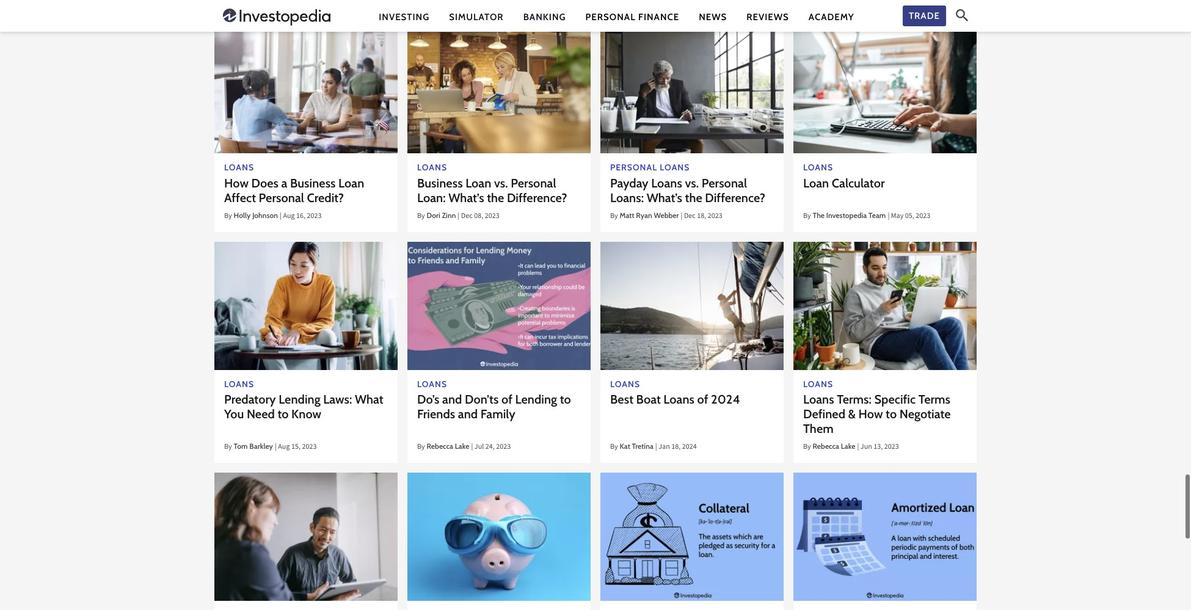 Task type: locate. For each thing, give the bounding box(es) containing it.
dec
[[461, 210, 473, 222], [684, 210, 696, 222]]

to inside do's and don'ts of lending to friends and family
[[560, 392, 571, 407]]

1 horizontal spatial 18,
[[697, 210, 706, 222]]

1 horizontal spatial dec
[[684, 210, 696, 222]]

by kat tretina jan 18, 2024
[[610, 442, 697, 453]]

johnson
[[252, 210, 278, 220]]

loan image
[[214, 242, 398, 370], [794, 242, 977, 370], [214, 473, 398, 601]]

of inside do's and don'ts of lending to friends and family
[[502, 392, 512, 407]]

2023 right 24,
[[496, 442, 511, 453]]

1 what's from the left
[[448, 190, 484, 205]]

aug left 16,
[[283, 210, 295, 222]]

rebecca down friends
[[427, 442, 453, 451]]

banking
[[523, 11, 566, 22]]

what's
[[448, 190, 484, 205], [647, 190, 682, 205]]

what's inside payday loans vs. personal loans: what's the difference? by matt ryan webber dec 18, 2023
[[647, 190, 682, 205]]

1 horizontal spatial how
[[859, 407, 883, 421]]

boat
[[636, 392, 661, 407]]

2023 right webber
[[708, 210, 723, 222]]

to inside predatory lending laws: what you need to know
[[278, 407, 289, 421]]

personal finance link
[[586, 11, 679, 24]]

0 horizontal spatial lending
[[279, 392, 321, 407]]

2 the from the left
[[685, 190, 702, 205]]

18, right jan
[[671, 442, 681, 453]]

small business owner calculating finances image
[[794, 25, 977, 153]]

18, right webber
[[697, 210, 706, 222]]

trade link
[[903, 5, 946, 26]]

aug left 15,
[[278, 442, 290, 453]]

holly
[[234, 210, 251, 220]]

the for loan
[[487, 190, 504, 205]]

investing
[[379, 11, 430, 22]]

amortized loan image
[[794, 473, 977, 601]]

0 vertical spatial aug
[[283, 210, 295, 222]]

lending
[[279, 392, 321, 407], [515, 392, 557, 407]]

lake left jul
[[455, 442, 469, 451]]

2 loan from the left
[[466, 176, 491, 190]]

0 horizontal spatial how
[[224, 176, 249, 190]]

and left family
[[458, 407, 478, 421]]

by left holly
[[224, 210, 232, 222]]

1 horizontal spatial what's
[[647, 190, 682, 205]]

predatory
[[224, 392, 276, 407]]

difference? inside the business loan vs. personal loan: what's the difference? by dori zinn dec 08, 2023
[[507, 190, 567, 205]]

to left negotiate
[[886, 407, 897, 421]]

1 vs. from the left
[[494, 176, 508, 190]]

negotiate
[[900, 407, 951, 421]]

ryan
[[636, 210, 652, 220]]

difference?
[[507, 190, 567, 205], [705, 190, 765, 205]]

aug inside how does a business loan affect personal credit? by holly johnson aug 16, 2023
[[283, 210, 295, 222]]

by left matt
[[610, 210, 618, 222]]

loans
[[651, 176, 682, 190], [664, 392, 695, 407], [803, 392, 834, 407]]

by down them
[[803, 442, 811, 453]]

1 difference? from the left
[[507, 190, 567, 205]]

1 horizontal spatial business
[[417, 176, 463, 190]]

1 horizontal spatial of
[[697, 392, 708, 407]]

by tom barkley aug 15, 2023
[[224, 442, 317, 453]]

banking link
[[523, 11, 566, 24]]

rebecca
[[427, 442, 453, 451], [813, 442, 839, 451]]

dec inside payday loans vs. personal loans: what's the difference? by matt ryan webber dec 18, 2023
[[684, 210, 696, 222]]

webber
[[654, 210, 679, 220]]

jun
[[861, 442, 872, 453]]

1 vertical spatial 18,
[[671, 442, 681, 453]]

lending left "laws:"
[[279, 392, 321, 407]]

1 horizontal spatial loan
[[466, 176, 491, 190]]

personal inside payday loans vs. personal loans: what's the difference? by matt ryan webber dec 18, 2023
[[702, 176, 747, 190]]

business loan image
[[407, 25, 591, 153]]

2023 right 05,
[[916, 210, 931, 222]]

payday
[[610, 176, 649, 190]]

defined
[[803, 407, 845, 421]]

of
[[502, 392, 512, 407], [697, 392, 708, 407]]

of for 2024
[[697, 392, 708, 407]]

18,
[[697, 210, 706, 222], [671, 442, 681, 453]]

to right "need"
[[278, 407, 289, 421]]

2 dec from the left
[[684, 210, 696, 222]]

0 horizontal spatial loan
[[338, 176, 364, 190]]

difference? for payday loans vs. personal loans: what's the difference?
[[705, 190, 765, 205]]

18, inside payday loans vs. personal loans: what's the difference? by matt ryan webber dec 18, 2023
[[697, 210, 706, 222]]

news
[[699, 11, 727, 22]]

difference? inside payday loans vs. personal loans: what's the difference? by matt ryan webber dec 18, 2023
[[705, 190, 765, 205]]

1 loan from the left
[[338, 176, 364, 190]]

search image
[[956, 9, 968, 21]]

0 horizontal spatial rebecca
[[427, 442, 453, 451]]

business
[[290, 176, 336, 190], [417, 176, 463, 190]]

0 horizontal spatial 2024
[[682, 442, 697, 453]]

how
[[224, 176, 249, 190], [859, 407, 883, 421]]

the inside the business loan vs. personal loan: what's the difference? by dori zinn dec 08, 2023
[[487, 190, 504, 205]]

what's inside the business loan vs. personal loan: what's the difference? by dori zinn dec 08, 2023
[[448, 190, 484, 205]]

0 vertical spatial 18,
[[697, 210, 706, 222]]

1 horizontal spatial vs.
[[685, 176, 699, 190]]

loan
[[338, 176, 364, 190], [466, 176, 491, 190], [803, 176, 829, 190]]

and
[[442, 392, 462, 407], [458, 407, 478, 421]]

lending right don'ts
[[515, 392, 557, 407]]

dec right webber
[[684, 210, 696, 222]]

0 horizontal spatial difference?
[[507, 190, 567, 205]]

vs. inside the business loan vs. personal loan: what's the difference? by dori zinn dec 08, 2023
[[494, 176, 508, 190]]

business right a
[[290, 176, 336, 190]]

of right don'ts
[[502, 392, 512, 407]]

by the investopedia team may 05, 2023
[[803, 210, 931, 222]]

affect
[[224, 190, 256, 205]]

1 rebecca from the left
[[427, 442, 453, 451]]

by inside loans terms: specific terms defined & how to negotiate them by rebecca lake jun 13, 2023
[[803, 442, 811, 453]]

2023 right 08,
[[485, 210, 499, 222]]

vs. inside payday loans vs. personal loans: what's the difference? by matt ryan webber dec 18, 2023
[[685, 176, 699, 190]]

2 of from the left
[[697, 392, 708, 407]]

2 horizontal spatial loan
[[803, 176, 829, 190]]

credit?
[[307, 190, 344, 205]]

0 vertical spatial how
[[224, 176, 249, 190]]

the
[[813, 210, 825, 220]]

2 difference? from the left
[[705, 190, 765, 205]]

1 lending from the left
[[279, 392, 321, 407]]

by inside payday loans vs. personal loans: what's the difference? by matt ryan webber dec 18, 2023
[[610, 210, 618, 222]]

2023 right 16,
[[307, 210, 322, 222]]

loan image for predatory lending laws: what you need to know
[[214, 242, 398, 370]]

1 vertical spatial aug
[[278, 442, 290, 453]]

how inside how does a business loan affect personal credit? by holly johnson aug 16, 2023
[[224, 176, 249, 190]]

dec left 08,
[[461, 210, 473, 222]]

how does a business loan affect personal credit? by holly johnson aug 16, 2023
[[224, 176, 364, 222]]

of right boat
[[697, 392, 708, 407]]

by left the
[[803, 210, 811, 222]]

payday loans vs. personal loans: what's the difference? by matt ryan webber dec 18, 2023
[[610, 176, 765, 222]]

rebecca down them
[[813, 442, 839, 451]]

1 the from the left
[[487, 190, 504, 205]]

how right the &
[[859, 407, 883, 421]]

1 horizontal spatial the
[[685, 190, 702, 205]]

lake left the 'jun'
[[841, 442, 855, 451]]

2023
[[307, 210, 322, 222], [485, 210, 499, 222], [708, 210, 723, 222], [916, 210, 931, 222], [302, 442, 317, 453], [496, 442, 511, 453], [884, 442, 899, 453]]

1 horizontal spatial rebecca
[[813, 442, 839, 451]]

them
[[803, 421, 834, 436]]

0 horizontal spatial to
[[278, 407, 289, 421]]

how left does
[[224, 176, 249, 190]]

does
[[251, 176, 279, 190]]

don'ts
[[465, 392, 499, 407]]

1 vertical spatial how
[[859, 407, 883, 421]]

the inside payday loans vs. personal loans: what's the difference? by matt ryan webber dec 18, 2023
[[685, 190, 702, 205]]

2 lending from the left
[[515, 392, 557, 407]]

2024
[[711, 392, 740, 407], [682, 442, 697, 453]]

2023 right "13,"
[[884, 442, 899, 453]]

1 business from the left
[[290, 176, 336, 190]]

loans up them
[[803, 392, 834, 407]]

1 horizontal spatial lending
[[515, 392, 557, 407]]

2 horizontal spatial to
[[886, 407, 897, 421]]

collateral image
[[600, 473, 784, 601]]

loans inside payday loans vs. personal loans: what's the difference? by matt ryan webber dec 18, 2023
[[651, 176, 682, 190]]

2 vs. from the left
[[685, 176, 699, 190]]

2 lake from the left
[[841, 442, 855, 451]]

by
[[224, 210, 232, 222], [417, 210, 425, 222], [610, 210, 618, 222], [803, 210, 811, 222], [224, 442, 232, 453], [417, 442, 425, 453], [610, 442, 618, 453], [803, 442, 811, 453]]

by left dori
[[417, 210, 425, 222]]

what's for loan
[[448, 190, 484, 205]]

personal
[[586, 11, 636, 22], [511, 176, 556, 190], [702, 176, 747, 190], [259, 190, 304, 205]]

1 horizontal spatial difference?
[[705, 190, 765, 205]]

by down friends
[[417, 442, 425, 453]]

lake
[[455, 442, 469, 451], [841, 442, 855, 451]]

1 dec from the left
[[461, 210, 473, 222]]

2 rebecca from the left
[[813, 442, 839, 451]]

business up dori
[[417, 176, 463, 190]]

rebecca inside loans terms: specific terms defined & how to negotiate them by rebecca lake jun 13, 2023
[[813, 442, 839, 451]]

vs.
[[494, 176, 508, 190], [685, 176, 699, 190]]

2 what's from the left
[[647, 190, 682, 205]]

0 horizontal spatial lake
[[455, 442, 469, 451]]

by rebecca lake jul 24, 2023
[[417, 442, 511, 453]]

what's up 08,
[[448, 190, 484, 205]]

by left tom
[[224, 442, 232, 453]]

dori
[[427, 210, 440, 220]]

simulator link
[[449, 11, 504, 24]]

0 horizontal spatial dec
[[461, 210, 473, 222]]

need
[[247, 407, 275, 421]]

tom
[[234, 442, 248, 451]]

loans up webber
[[651, 176, 682, 190]]

and right do's
[[442, 392, 462, 407]]

how inside loans terms: specific terms defined & how to negotiate them by rebecca lake jun 13, 2023
[[859, 407, 883, 421]]

0 horizontal spatial business
[[290, 176, 336, 190]]

to left best
[[560, 392, 571, 407]]

a
[[281, 176, 287, 190]]

2 business from the left
[[417, 176, 463, 190]]

1 lake from the left
[[455, 442, 469, 451]]

1 of from the left
[[502, 392, 512, 407]]

the
[[487, 190, 504, 205], [685, 190, 702, 205]]

0 horizontal spatial vs.
[[494, 176, 508, 190]]

0 horizontal spatial what's
[[448, 190, 484, 205]]

by inside how does a business loan affect personal credit? by holly johnson aug 16, 2023
[[224, 210, 232, 222]]

to
[[560, 392, 571, 407], [278, 407, 289, 421], [886, 407, 897, 421]]

1 horizontal spatial to
[[560, 392, 571, 407]]

0 horizontal spatial of
[[502, 392, 512, 407]]

loan:
[[417, 190, 446, 205]]

0 horizontal spatial the
[[487, 190, 504, 205]]

trade
[[909, 10, 940, 21]]

1 horizontal spatial 2024
[[711, 392, 740, 407]]

aug
[[283, 210, 295, 222], [278, 442, 290, 453]]

what's up webber
[[647, 190, 682, 205]]

1 horizontal spatial lake
[[841, 442, 855, 451]]



Task type: describe. For each thing, give the bounding box(es) containing it.
lending inside predatory lending laws: what you need to know
[[279, 392, 321, 407]]

investopedia
[[826, 210, 867, 220]]

team
[[869, 210, 886, 220]]

woman takes out a business loan image
[[214, 25, 398, 153]]

2023 inside loans terms: specific terms defined & how to negotiate them by rebecca lake jun 13, 2023
[[884, 442, 899, 453]]

difference? for business loan vs. personal loan: what's the difference?
[[507, 190, 567, 205]]

the for loans
[[685, 190, 702, 205]]

finance
[[638, 11, 679, 22]]

rebecca inside by rebecca lake jul 24, 2023
[[427, 442, 453, 451]]

15,
[[291, 442, 301, 453]]

0 horizontal spatial 18,
[[671, 442, 681, 453]]

man looking over papers image
[[600, 25, 784, 153]]

tretina
[[632, 442, 654, 451]]

24,
[[485, 442, 495, 453]]

barkley
[[249, 442, 273, 451]]

vs. for loans
[[685, 176, 699, 190]]

investing link
[[379, 11, 430, 24]]

reviews
[[747, 11, 789, 22]]

by inside the business loan vs. personal loan: what's the difference? by dori zinn dec 08, 2023
[[417, 210, 425, 222]]

lake inside by rebecca lake jul 24, 2023
[[455, 442, 469, 451]]

13,
[[874, 442, 883, 453]]

jul
[[475, 442, 484, 453]]

2023 inside how does a business loan affect personal credit? by holly johnson aug 16, 2023
[[307, 210, 322, 222]]

2023 inside the business loan vs. personal loan: what's the difference? by dori zinn dec 08, 2023
[[485, 210, 499, 222]]

0 vertical spatial 2024
[[711, 392, 740, 407]]

news link
[[699, 11, 727, 24]]

business loan vs. personal loan: what's the difference? by dori zinn dec 08, 2023
[[417, 176, 567, 222]]

2023 inside payday loans vs. personal loans: what's the difference? by matt ryan webber dec 18, 2023
[[708, 210, 723, 222]]

reviews link
[[747, 11, 789, 24]]

academy link
[[809, 11, 854, 24]]

predatory lending laws: what you need to know
[[224, 392, 383, 421]]

friends
[[417, 407, 455, 421]]

personal inside the business loan vs. personal loan: what's the difference? by dori zinn dec 08, 2023
[[511, 176, 556, 190]]

what's for loans
[[647, 190, 682, 205]]

what
[[355, 392, 383, 407]]

business inside the business loan vs. personal loan: what's the difference? by dori zinn dec 08, 2023
[[417, 176, 463, 190]]

of for lending
[[502, 392, 512, 407]]

family
[[481, 407, 515, 421]]

08,
[[474, 210, 483, 222]]

by left kat
[[610, 442, 618, 453]]

calculator
[[832, 176, 885, 190]]

best pool loans 5080790 image
[[407, 473, 591, 601]]

to inside loans terms: specific terms defined & how to negotiate them by rebecca lake jun 13, 2023
[[886, 407, 897, 421]]

do's and don'ts of lending to friends and family
[[417, 392, 571, 421]]

lake inside loans terms: specific terms defined & how to negotiate them by rebecca lake jun 13, 2023
[[841, 442, 855, 451]]

kat
[[620, 442, 630, 451]]

3 loan from the left
[[803, 176, 829, 190]]

vs. for loan
[[494, 176, 508, 190]]

know
[[291, 407, 321, 421]]

do's
[[417, 392, 440, 407]]

loans:
[[610, 190, 644, 205]]

simulator
[[449, 11, 504, 22]]

business inside how does a business loan affect personal credit? by holly johnson aug 16, 2023
[[290, 176, 336, 190]]

personal finance
[[586, 11, 679, 22]]

loan inside how does a business loan affect personal credit? by holly johnson aug 16, 2023
[[338, 176, 364, 190]]

loan calculator
[[803, 176, 885, 190]]

terms:
[[837, 392, 872, 407]]

dec inside the business loan vs. personal loan: what's the difference? by dori zinn dec 08, 2023
[[461, 210, 473, 222]]

best boat loans of 2024
[[610, 392, 740, 407]]

zinn
[[442, 210, 456, 220]]

16,
[[296, 210, 306, 222]]

personal inside how does a business loan affect personal credit? by holly johnson aug 16, 2023
[[259, 190, 304, 205]]

best
[[610, 392, 633, 407]]

lending inside do's and don'ts of lending to friends and family
[[515, 392, 557, 407]]

loans inside loans terms: specific terms defined & how to negotiate them by rebecca lake jun 13, 2023
[[803, 392, 834, 407]]

laws:
[[323, 392, 352, 407]]

loans terms: specific terms defined & how to negotiate them by rebecca lake jun 13, 2023
[[803, 392, 951, 453]]

best boat loan image
[[600, 242, 784, 370]]

matt
[[620, 210, 634, 220]]

loan image for loans terms: specific terms defined & how to negotiate them
[[794, 242, 977, 370]]

&
[[848, 407, 856, 421]]

05,
[[905, 210, 914, 222]]

academy
[[809, 11, 854, 22]]

you
[[224, 407, 244, 421]]

specific
[[874, 392, 916, 407]]

2023 right 15,
[[302, 442, 317, 453]]

loan inside the business loan vs. personal loan: what's the difference? by dori zinn dec 08, 2023
[[466, 176, 491, 190]]

investopedia homepage image
[[223, 7, 330, 27]]

loans right boat
[[664, 392, 695, 407]]

1 vertical spatial 2024
[[682, 442, 697, 453]]

may
[[891, 210, 904, 222]]

considerations for lending money to friends and family image
[[407, 242, 591, 370]]

jan
[[659, 442, 670, 453]]

terms
[[919, 392, 950, 407]]



Task type: vqa. For each thing, say whether or not it's contained in the screenshot.
Defined
yes



